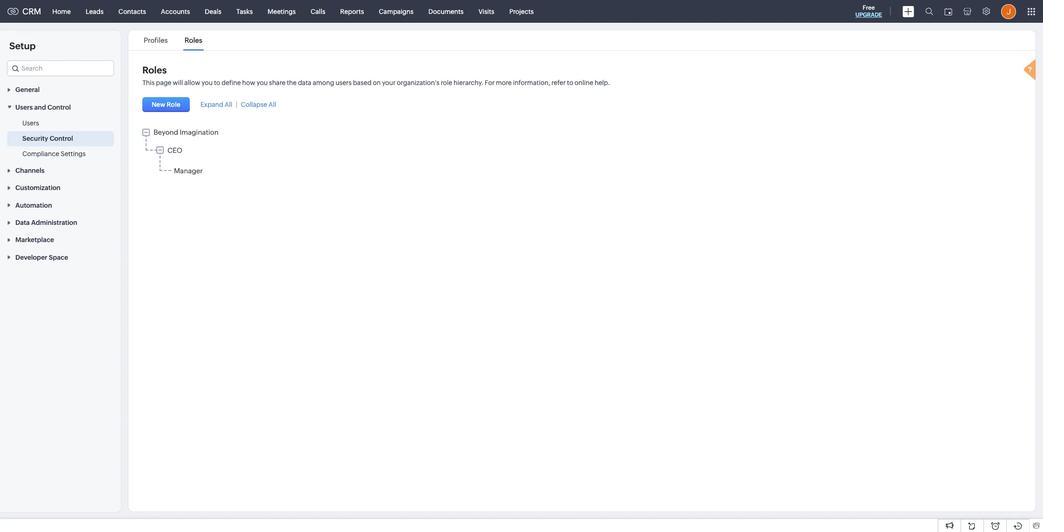 Task type: vqa. For each thing, say whether or not it's contained in the screenshot.
group containing CEO
yes



Task type: locate. For each thing, give the bounding box(es) containing it.
general
[[15, 86, 40, 94]]

new role button
[[142, 97, 190, 112]]

ceo link
[[168, 147, 182, 155]]

role
[[441, 79, 452, 87]]

automation
[[15, 202, 52, 209]]

compliance settings
[[22, 150, 86, 158]]

security
[[22, 135, 48, 142]]

create menu image
[[903, 6, 915, 17]]

reports
[[340, 8, 364, 15]]

1 vertical spatial roles
[[142, 65, 167, 75]]

deals link
[[198, 0, 229, 23]]

you right how
[[257, 79, 268, 87]]

compliance settings link
[[22, 149, 86, 159]]

data administration button
[[0, 214, 121, 231]]

1 vertical spatial control
[[50, 135, 73, 142]]

information,
[[513, 79, 550, 87]]

users for users
[[22, 119, 39, 127]]

projects
[[510, 8, 534, 15]]

beyond
[[154, 128, 178, 136]]

projects link
[[502, 0, 541, 23]]

to
[[214, 79, 220, 87], [567, 79, 574, 87]]

1 vertical spatial users
[[22, 119, 39, 127]]

roles up this
[[142, 65, 167, 75]]

all left |
[[225, 101, 232, 108]]

group for this page will allow you to define how you share the data among users based on your organization's role hierarchy. for more information, refer to online help.
[[142, 128, 1022, 178]]

you
[[202, 79, 213, 87], [257, 79, 268, 87]]

control inside security control link
[[50, 135, 73, 142]]

to right refer
[[567, 79, 574, 87]]

roles link
[[183, 36, 204, 44]]

free
[[863, 4, 875, 11]]

all right collapse
[[269, 101, 276, 108]]

help image
[[1022, 58, 1041, 83]]

profile element
[[996, 0, 1022, 23]]

new role link
[[142, 97, 191, 112]]

leads link
[[78, 0, 111, 23]]

0 vertical spatial roles
[[185, 36, 202, 44]]

visits
[[479, 8, 495, 15]]

control down the general dropdown button
[[47, 104, 71, 111]]

2 all from the left
[[269, 101, 276, 108]]

you right allow
[[202, 79, 213, 87]]

campaigns
[[379, 8, 414, 15]]

all
[[225, 101, 232, 108], [269, 101, 276, 108]]

users inside users and control dropdown button
[[15, 104, 33, 111]]

help.
[[595, 79, 610, 87]]

leads
[[86, 8, 104, 15]]

Search text field
[[7, 61, 114, 76]]

tasks link
[[229, 0, 260, 23]]

group inside group
[[156, 146, 1022, 177]]

0 horizontal spatial all
[[225, 101, 232, 108]]

1 horizontal spatial roles
[[185, 36, 202, 44]]

users
[[15, 104, 33, 111], [22, 119, 39, 127]]

control
[[47, 104, 71, 111], [50, 135, 73, 142]]

deals
[[205, 8, 222, 15]]

roles down accounts
[[185, 36, 202, 44]]

more
[[496, 79, 512, 87]]

data
[[298, 79, 312, 87]]

home link
[[45, 0, 78, 23]]

developer space button
[[0, 249, 121, 266]]

roles
[[185, 36, 202, 44], [142, 65, 167, 75]]

security control
[[22, 135, 73, 142]]

group
[[142, 128, 1022, 178], [156, 146, 1022, 177]]

organization's
[[397, 79, 440, 87]]

list
[[135, 30, 211, 50]]

customization button
[[0, 179, 121, 197]]

security control link
[[22, 134, 73, 143]]

to left the define
[[214, 79, 220, 87]]

calls link
[[303, 0, 333, 23]]

share
[[269, 79, 286, 87]]

contacts link
[[111, 0, 154, 23]]

home
[[52, 8, 71, 15]]

users left and on the top of page
[[15, 104, 33, 111]]

upgrade
[[856, 12, 882, 18]]

1 horizontal spatial you
[[257, 79, 268, 87]]

1 you from the left
[[202, 79, 213, 87]]

users inside users and control region
[[22, 119, 39, 127]]

0 horizontal spatial you
[[202, 79, 213, 87]]

meetings
[[268, 8, 296, 15]]

1 horizontal spatial all
[[269, 101, 276, 108]]

0 vertical spatial users
[[15, 104, 33, 111]]

calendar image
[[945, 8, 953, 15]]

users and control
[[15, 104, 71, 111]]

crm link
[[7, 7, 41, 16]]

0 vertical spatial control
[[47, 104, 71, 111]]

channels
[[15, 167, 45, 175]]

free upgrade
[[856, 4, 882, 18]]

search image
[[926, 7, 934, 15]]

documents link
[[421, 0, 471, 23]]

among
[[313, 79, 334, 87]]

group containing ceo
[[156, 146, 1022, 177]]

calls
[[311, 8, 325, 15]]

page
[[156, 79, 171, 87]]

campaigns link
[[372, 0, 421, 23]]

users up security
[[22, 119, 39, 127]]

0 horizontal spatial to
[[214, 79, 220, 87]]

meetings link
[[260, 0, 303, 23]]

contacts
[[119, 8, 146, 15]]

group for beyond imagination
[[156, 146, 1022, 177]]

2 you from the left
[[257, 79, 268, 87]]

1 horizontal spatial to
[[567, 79, 574, 87]]

2 to from the left
[[567, 79, 574, 87]]

tasks
[[236, 8, 253, 15]]

control up compliance settings
[[50, 135, 73, 142]]

refer
[[552, 79, 566, 87]]

group containing beyond imagination
[[142, 128, 1022, 178]]

on
[[373, 79, 381, 87]]

users
[[336, 79, 352, 87]]

None field
[[7, 61, 114, 76]]

developer space
[[15, 254, 68, 261]]

profile image
[[1002, 4, 1017, 19]]



Task type: describe. For each thing, give the bounding box(es) containing it.
new role
[[152, 101, 181, 108]]

users and control region
[[0, 116, 121, 162]]

and
[[34, 104, 46, 111]]

1 all from the left
[[225, 101, 232, 108]]

administration
[[31, 219, 77, 227]]

reports link
[[333, 0, 372, 23]]

visits link
[[471, 0, 502, 23]]

expand
[[200, 101, 223, 108]]

developer
[[15, 254, 47, 261]]

data
[[15, 219, 30, 227]]

search element
[[920, 0, 939, 23]]

the
[[287, 79, 297, 87]]

channels button
[[0, 162, 121, 179]]

define
[[222, 79, 241, 87]]

imagination
[[180, 128, 219, 136]]

|
[[236, 101, 237, 108]]

accounts link
[[154, 0, 198, 23]]

data administration
[[15, 219, 77, 227]]

allow
[[184, 79, 200, 87]]

collapse
[[241, 101, 267, 108]]

marketplace
[[15, 237, 54, 244]]

expand all | collapse all
[[200, 101, 276, 108]]

setup
[[9, 40, 36, 51]]

documents
[[429, 8, 464, 15]]

your
[[382, 79, 396, 87]]

crm
[[22, 7, 41, 16]]

profiles
[[144, 36, 168, 44]]

online
[[575, 79, 594, 87]]

manager
[[174, 167, 203, 175]]

create menu element
[[897, 0, 920, 23]]

1 to from the left
[[214, 79, 220, 87]]

based
[[353, 79, 372, 87]]

roles inside list
[[185, 36, 202, 44]]

users for users and control
[[15, 104, 33, 111]]

automation button
[[0, 197, 121, 214]]

customization
[[15, 184, 60, 192]]

beyond imagination
[[154, 128, 219, 136]]

control inside users and control dropdown button
[[47, 104, 71, 111]]

general button
[[0, 81, 121, 98]]

manager link
[[174, 167, 203, 175]]

hierarchy.
[[454, 79, 484, 87]]

this page will allow you to define how you share the data among users based on your organization's role hierarchy. for more information, refer to online help.
[[142, 79, 610, 87]]

for
[[485, 79, 495, 87]]

users link
[[22, 119, 39, 128]]

marketplace button
[[0, 231, 121, 249]]

role
[[167, 101, 181, 108]]

space
[[49, 254, 68, 261]]

new
[[152, 101, 166, 108]]

settings
[[61, 150, 86, 158]]

ceo
[[168, 147, 182, 155]]

0 horizontal spatial roles
[[142, 65, 167, 75]]

profiles link
[[142, 36, 169, 44]]

will
[[173, 79, 183, 87]]

compliance
[[22, 150, 59, 158]]

accounts
[[161, 8, 190, 15]]

this
[[142, 79, 155, 87]]

how
[[242, 79, 255, 87]]

list containing profiles
[[135, 30, 211, 50]]

users and control button
[[0, 98, 121, 116]]



